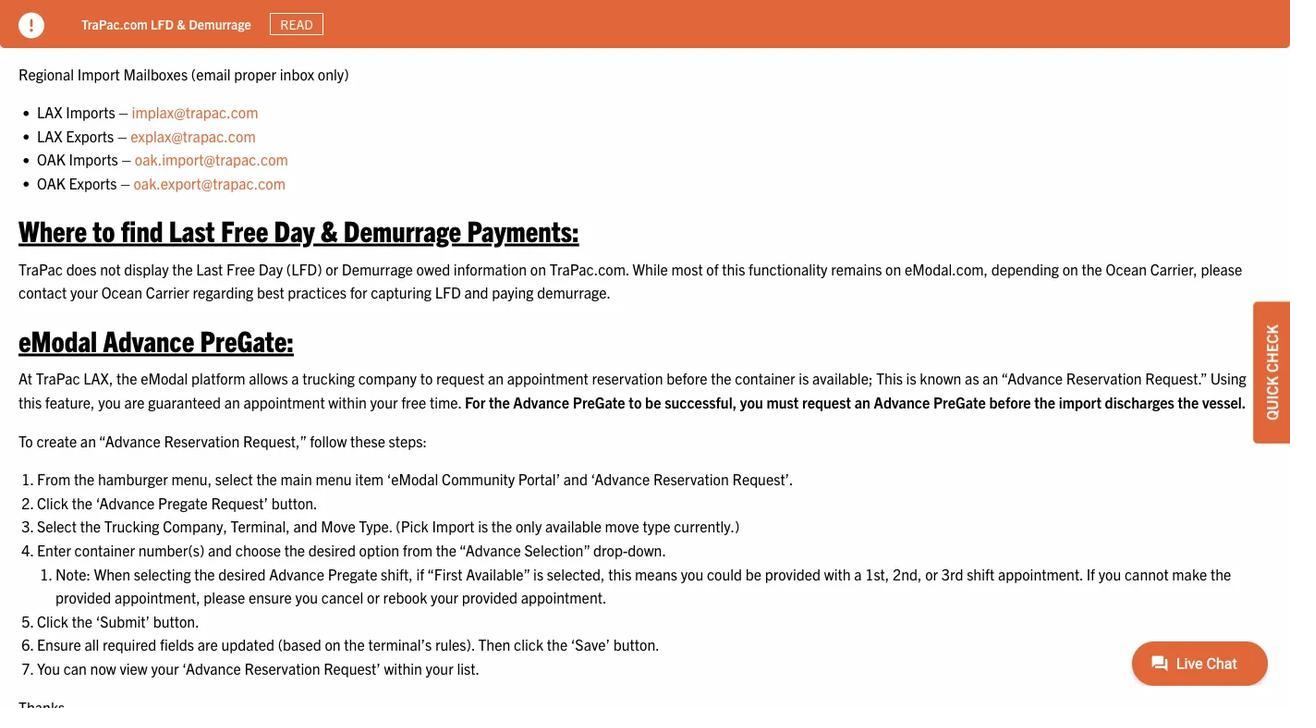 Task type: vqa. For each thing, say whether or not it's contained in the screenshot.
CUSTOMER SERVICE: 877-387-2722
no



Task type: locate. For each thing, give the bounding box(es) containing it.
1 vertical spatial 'advance
[[96, 494, 155, 512]]

if
[[416, 565, 425, 583]]

demurrage inside trapac does not display the last free day (lfd) or demurrage owed information on trapac.com. while most of this functionality remains on emodal.com, depending on the ocean carrier, please contact your ocean carrier regarding best practices for capturing lfd and paying demurrage.
[[342, 260, 413, 278]]

button. right 'save'
[[614, 636, 660, 654]]

2 pregate from the left
[[934, 393, 986, 412]]

0 horizontal spatial before
[[667, 370, 708, 388]]

for
[[350, 284, 368, 302]]

2 horizontal spatial button.
[[614, 636, 660, 654]]

1 vertical spatial container
[[75, 541, 135, 560]]

1 vertical spatial desired
[[219, 565, 266, 583]]

2 vertical spatial "advance
[[460, 541, 521, 560]]

demurrage up owed
[[344, 212, 462, 248]]

you left cancel
[[295, 589, 318, 607]]

are inside from the hamburger menu, select the main menu item 'emodal community portal' and 'advance reservation request'. click the 'advance pregate request' button. select the trucking company, terminal, and move type. (pick import is the only available move type currently.) enter container number(s) and choose the desired option from the "advance selection" drop-down. note: when selecting the desired advance pregate shift, if "first available" is selected, this means you could be provided with a 1st, 2nd, or 3rd shift appointment. if you cannot make the provided appointment, please ensure you cancel or rebook your provided appointment. click the 'submit' button. ensure all required fields are updated (based on the terminal's rules). then click the 'save' button. you can now view your 'advance reservation request' within your list.
[[198, 636, 218, 654]]

most
[[672, 260, 703, 278]]

desired down choose
[[219, 565, 266, 583]]

0 horizontal spatial button.
[[153, 612, 199, 631]]

request' down terminal's on the bottom left of the page
[[324, 660, 381, 678]]

1 vertical spatial within
[[384, 660, 422, 678]]

for the advance pregate to be successful, you must request an advance pregate before the import discharges the vessel.
[[465, 393, 1250, 412]]

request down available;
[[803, 393, 852, 412]]

1 vertical spatial trapac
[[36, 370, 80, 388]]

1 horizontal spatial 'advance
[[182, 660, 241, 678]]

0 horizontal spatial import
[[77, 65, 120, 83]]

1 vertical spatial button.
[[153, 612, 199, 631]]

available"
[[466, 565, 530, 583]]

reservation up import
[[1067, 370, 1143, 388]]

2 vertical spatial demurrage
[[342, 260, 413, 278]]

–
[[119, 103, 128, 121], [117, 127, 127, 145], [122, 150, 131, 169], [120, 174, 130, 192]]

selected,
[[547, 565, 605, 583]]

1 vertical spatial day
[[259, 260, 283, 278]]

1 vertical spatial lax
[[37, 127, 63, 145]]

please inside from the hamburger menu, select the main menu item 'emodal community portal' and 'advance reservation request'. click the 'advance pregate request' button. select the trucking company, terminal, and move type. (pick import is the only available move type currently.) enter container number(s) and choose the desired option from the "advance selection" drop-down. note: when selecting the desired advance pregate shift, if "first available" is selected, this means you could be provided with a 1st, 2nd, or 3rd shift appointment. if you cannot make the provided appointment, please ensure you cancel or rebook your provided appointment. click the 'submit' button. ensure all required fields are updated (based on the terminal's rules). then click the 'save' button. you can now view your 'advance reservation request' within your list.
[[204, 589, 245, 607]]

provided left 'with'
[[765, 565, 821, 583]]

you inside at trapac lax, the emodal platform allows a trucking company to request an appointment reservation before the container is available; this is known as an "advance reservation request." using this feature, you are guaranteed an appointment within your free time.
[[98, 393, 121, 412]]

pregate down menu,
[[158, 494, 208, 512]]

on up paying in the left top of the page
[[531, 260, 546, 278]]

1 horizontal spatial emodal
[[141, 370, 188, 388]]

practices
[[288, 284, 347, 302]]

please left ensure at bottom
[[204, 589, 245, 607]]

oak.export@trapac.com link
[[134, 174, 286, 192]]

1 horizontal spatial a
[[855, 565, 862, 583]]

regional
[[18, 65, 74, 83]]

and inside trapac does not display the last free day (lfd) or demurrage owed information on trapac.com. while most of this functionality remains on emodal.com, depending on the ocean carrier, please contact your ocean carrier regarding best practices for capturing lfd and paying demurrage.
[[465, 284, 489, 302]]

solid image
[[18, 12, 44, 38]]

your down '"first'
[[431, 589, 459, 607]]

2 horizontal spatial "advance
[[1002, 370, 1063, 388]]

& up (lfd)
[[321, 212, 338, 248]]

1 horizontal spatial within
[[384, 660, 422, 678]]

only)
[[318, 65, 349, 83]]

0 vertical spatial import
[[77, 65, 120, 83]]

select
[[37, 518, 77, 536]]

0 vertical spatial container
[[735, 370, 796, 388]]

appointment. left "if"
[[999, 565, 1084, 583]]

appointment down allows at the left
[[244, 393, 325, 412]]

0 vertical spatial trapac
[[18, 260, 63, 278]]

lfd
[[151, 15, 174, 32], [435, 284, 461, 302]]

0 vertical spatial a
[[292, 370, 299, 388]]

you left must
[[740, 393, 764, 412]]

0 horizontal spatial pregate
[[573, 393, 626, 412]]

1 vertical spatial be
[[746, 565, 762, 583]]

the right select
[[80, 518, 101, 536]]

the
[[106, 26, 127, 45], [172, 260, 193, 278], [1082, 260, 1103, 278], [117, 370, 137, 388], [711, 370, 732, 388], [489, 393, 510, 412], [1035, 393, 1056, 412], [1179, 393, 1200, 412], [74, 470, 95, 489], [257, 470, 277, 489], [72, 494, 93, 512], [80, 518, 101, 536], [492, 518, 512, 536], [285, 541, 305, 560], [436, 541, 457, 560], [194, 565, 215, 583], [1211, 565, 1232, 583], [72, 612, 93, 631], [344, 636, 365, 654], [547, 636, 568, 654]]

your
[[70, 284, 98, 302], [370, 393, 398, 412], [431, 589, 459, 607], [151, 660, 179, 678], [426, 660, 454, 678]]

import down at
[[77, 65, 120, 83]]

regarding
[[193, 284, 254, 302]]

explax@trapac.com
[[131, 127, 256, 145]]

from
[[403, 541, 433, 560]]

2 lax from the top
[[37, 127, 63, 145]]

0 horizontal spatial "advance
[[99, 432, 161, 450]]

ocean
[[1106, 260, 1148, 278], [101, 284, 143, 302]]

0 horizontal spatial request
[[436, 370, 485, 388]]

0 horizontal spatial pregate
[[158, 494, 208, 512]]

before
[[667, 370, 708, 388], [990, 393, 1032, 412]]

container
[[735, 370, 796, 388], [75, 541, 135, 560]]

1 horizontal spatial are
[[198, 636, 218, 654]]

reservation up 'currently.)'
[[654, 470, 729, 489]]

free down the "oak.export@trapac.com" link
[[221, 212, 268, 248]]

be inside from the hamburger menu, select the main menu item 'emodal community portal' and 'advance reservation request'. click the 'advance pregate request' button. select the trucking company, terminal, and move type. (pick import is the only available move type currently.) enter container number(s) and choose the desired option from the "advance selection" drop-down. note: when selecting the desired advance pregate shift, if "first available" is selected, this means you could be provided with a 1st, 2nd, or 3rd shift appointment. if you cannot make the provided appointment, please ensure you cancel or rebook your provided appointment. click the 'submit' button. ensure all required fields are updated (based on the terminal's rules). then click the 'save' button. you can now view your 'advance reservation request' within your list.
[[746, 565, 762, 583]]

community
[[442, 470, 515, 489]]

move
[[321, 518, 356, 536]]

this right of
[[722, 260, 746, 278]]

2 vertical spatial button.
[[614, 636, 660, 654]]

and down information
[[465, 284, 489, 302]]

1 vertical spatial exports
[[69, 174, 117, 192]]

1 vertical spatial "advance
[[99, 432, 161, 450]]

ocean down not at top
[[101, 284, 143, 302]]

within down terminal's on the bottom left of the page
[[384, 660, 422, 678]]

1 vertical spatial import
[[432, 518, 475, 536]]

this inside trapac does not display the last free day (lfd) or demurrage owed information on trapac.com. while most of this functionality remains on emodal.com, depending on the ocean carrier, please contact your ocean carrier regarding best practices for capturing lfd and paying demurrage.
[[722, 260, 746, 278]]

view
[[120, 660, 148, 678]]

before left import
[[990, 393, 1032, 412]]

1 horizontal spatial appointment.
[[999, 565, 1084, 583]]

free up "regarding"
[[227, 260, 255, 278]]

1 horizontal spatial this
[[609, 565, 632, 583]]

0 vertical spatial are
[[124, 393, 145, 412]]

on right the remains on the top right
[[886, 260, 902, 278]]

'advance down fields
[[182, 660, 241, 678]]

your inside at trapac lax, the emodal platform allows a trucking company to request an appointment reservation before the container is available; this is known as an "advance reservation request." using this feature, you are guaranteed an appointment within your free time.
[[370, 393, 398, 412]]

'advance up 'move'
[[591, 470, 650, 489]]

1 horizontal spatial pregate
[[328, 565, 378, 583]]

1 vertical spatial lfd
[[435, 284, 461, 302]]

1 vertical spatial free
[[227, 260, 255, 278]]

imports up where
[[69, 150, 118, 169]]

read link
[[270, 13, 324, 35]]

day up "best"
[[259, 260, 283, 278]]

an down paying in the left top of the page
[[488, 370, 504, 388]]

request'
[[211, 494, 268, 512], [324, 660, 381, 678]]

allows
[[249, 370, 288, 388]]

0 vertical spatial this
[[722, 260, 746, 278]]

an
[[488, 370, 504, 388], [983, 370, 999, 388], [224, 393, 240, 412], [855, 393, 871, 412], [80, 432, 96, 450]]

appointment. down selected,
[[521, 589, 607, 607]]

1 vertical spatial this
[[18, 393, 42, 412]]

you down lax,
[[98, 393, 121, 412]]

ocean left "carrier,"
[[1106, 260, 1148, 278]]

1 vertical spatial &
[[321, 212, 338, 248]]

container up when
[[75, 541, 135, 560]]

1 horizontal spatial pregate
[[934, 393, 986, 412]]

button.
[[272, 494, 318, 512], [153, 612, 199, 631], [614, 636, 660, 654]]

0 vertical spatial be
[[646, 393, 662, 412]]

0 vertical spatial before
[[667, 370, 708, 388]]

container inside at trapac lax, the emodal platform allows a trucking company to request an appointment reservation before the container is available; this is known as an "advance reservation request." using this feature, you are guaranteed an appointment within your free time.
[[735, 370, 796, 388]]

trapac up contact
[[18, 260, 63, 278]]

imports down regional
[[66, 103, 115, 121]]

"advance up the available"
[[460, 541, 521, 560]]

emodal up guaranteed
[[141, 370, 188, 388]]

request inside at trapac lax, the emodal platform allows a trucking company to request an appointment reservation before the container is available; this is known as an "advance reservation request." using this feature, you are guaranteed an appointment within your free time.
[[436, 370, 485, 388]]

terminal
[[732, 26, 785, 45]]

1 horizontal spatial import
[[432, 518, 475, 536]]

a right allows at the left
[[292, 370, 299, 388]]

request'.
[[733, 470, 794, 489]]

0 horizontal spatial &
[[177, 15, 186, 32]]

steps:
[[389, 432, 427, 450]]

shift
[[967, 565, 995, 583]]

item
[[355, 470, 384, 489]]

0 horizontal spatial are
[[124, 393, 145, 412]]

this inside from the hamburger menu, select the main menu item 'emodal community portal' and 'advance reservation request'. click the 'advance pregate request' button. select the trucking company, terminal, and move type. (pick import is the only available move type currently.) enter container number(s) and choose the desired option from the "advance selection" drop-down. note: when selecting the desired advance pregate shift, if "first available" is selected, this means you could be provided with a 1st, 2nd, or 3rd shift appointment. if you cannot make the provided appointment, please ensure you cancel or rebook your provided appointment. click the 'submit' button. ensure all required fields are updated (based on the terminal's rules). then click the 'save' button. you can now view your 'advance reservation request' within your list.
[[609, 565, 632, 583]]

on
[[531, 260, 546, 278], [886, 260, 902, 278], [1063, 260, 1079, 278], [325, 636, 341, 654]]

'advance up trucking
[[96, 494, 155, 512]]

your inside trapac does not display the last free day (lfd) or demurrage owed information on trapac.com. while most of this functionality remains on emodal.com, depending on the ocean carrier, please contact your ocean carrier regarding best practices for capturing lfd and paying demurrage.
[[70, 284, 98, 302]]

successful,
[[665, 393, 737, 412]]

container up must
[[735, 370, 796, 388]]

the down number(s)
[[194, 565, 215, 583]]

request
[[436, 370, 485, 388], [803, 393, 852, 412]]

advance down this
[[874, 393, 930, 412]]

last
[[169, 212, 215, 248], [196, 260, 223, 278]]

required
[[103, 636, 156, 654]]

1 lax from the top
[[37, 103, 63, 121]]

information
[[454, 260, 527, 278]]

emodal inside at trapac lax, the emodal platform allows a trucking company to request an appointment reservation before the container is available; this is known as an "advance reservation request." using this feature, you are guaranteed an appointment within your free time.
[[141, 370, 188, 388]]

0 vertical spatial request
[[436, 370, 485, 388]]

(based
[[278, 636, 322, 654]]

if
[[1087, 565, 1096, 583]]

free inside trapac does not display the last free day (lfd) or demurrage owed information on trapac.com. while most of this functionality remains on emodal.com, depending on the ocean carrier, please contact your ocean carrier regarding best practices for capturing lfd and paying demurrage.
[[227, 260, 255, 278]]

1 vertical spatial please
[[204, 589, 245, 607]]

2 vertical spatial appointment
[[244, 393, 325, 412]]

please inside trapac does not display the last free day (lfd) or demurrage owed information on trapac.com. while most of this functionality remains on emodal.com, depending on the ocean carrier, please contact your ocean carrier regarding best practices for capturing lfd and paying demurrage.
[[1202, 260, 1243, 278]]

demurrage up for on the top of page
[[342, 260, 413, 278]]

a
[[292, 370, 299, 388], [855, 565, 862, 583]]

last inside trapac does not display the last free day (lfd) or demurrage owed information on trapac.com. while most of this functionality remains on emodal.com, depending on the ocean carrier, please contact your ocean carrier regarding best practices for capturing lfd and paying demurrage.
[[196, 260, 223, 278]]

& right region-
[[177, 15, 186, 32]]

the right make
[[1211, 565, 1232, 583]]

note:
[[55, 565, 91, 583]]

button. up fields
[[153, 612, 199, 631]]

(pick
[[396, 518, 429, 536]]

or right cancel
[[367, 589, 380, 607]]

0 horizontal spatial request'
[[211, 494, 268, 512]]

to inside at trapac lax, the emodal platform allows a trucking company to request an appointment reservation before the container is available; this is known as an "advance reservation request." using this feature, you are guaranteed an appointment within your free time.
[[420, 370, 433, 388]]

trapac inside trapac does not display the last free day (lfd) or demurrage owed information on trapac.com. while most of this functionality remains on emodal.com, depending on the ocean carrier, please contact your ocean carrier regarding best practices for capturing lfd and paying demurrage.
[[18, 260, 63, 278]]

0 vertical spatial exports
[[66, 127, 114, 145]]

inquire
[[495, 26, 539, 45]]

0 vertical spatial emodal
[[18, 322, 97, 358]]

0 vertical spatial "advance
[[1002, 370, 1063, 388]]

0 vertical spatial click
[[37, 494, 68, 512]]

0 horizontal spatial be
[[646, 393, 662, 412]]

2 horizontal spatial 'advance
[[591, 470, 650, 489]]

explax@trapac.com link
[[131, 127, 256, 145]]

means
[[635, 565, 678, 583]]

while
[[633, 260, 668, 278]]

lfd left specific
[[151, 15, 174, 32]]

1 vertical spatial emodal
[[141, 370, 188, 388]]

last up "regarding"
[[196, 260, 223, 278]]

request' down select
[[211, 494, 268, 512]]

your down does
[[70, 284, 98, 302]]

1 vertical spatial are
[[198, 636, 218, 654]]

or right (lfd)
[[326, 260, 339, 278]]

system
[[667, 26, 712, 45]]

2 vertical spatial 'advance
[[182, 660, 241, 678]]

'advance
[[591, 470, 650, 489], [96, 494, 155, 512], [182, 660, 241, 678]]

follow
[[310, 432, 347, 450]]

1 horizontal spatial request
[[803, 393, 852, 412]]

selection"
[[525, 541, 590, 560]]

provided
[[765, 565, 821, 583], [55, 589, 111, 607], [462, 589, 518, 607]]

1 horizontal spatial ocean
[[1106, 260, 1148, 278]]

for
[[465, 393, 486, 412]]

within inside at trapac lax, the emodal platform allows a trucking company to request an appointment reservation before the container is available; this is known as an "advance reservation request." using this feature, you are guaranteed an appointment within your free time.
[[329, 393, 367, 412]]

using
[[1211, 370, 1247, 388]]

hamburger
[[98, 470, 168, 489]]

are left guaranteed
[[124, 393, 145, 412]]

oak
[[37, 150, 66, 169], [37, 174, 66, 192]]

button. down main
[[272, 494, 318, 512]]

desired down move
[[309, 541, 356, 560]]

or
[[716, 26, 729, 45], [326, 260, 339, 278], [926, 565, 939, 583], [367, 589, 380, 607]]

pregate:
[[200, 322, 294, 358]]

you right "if"
[[1099, 565, 1122, 583]]

a left 1st,
[[855, 565, 862, 583]]

1 horizontal spatial button.
[[272, 494, 318, 512]]

0 horizontal spatial lfd
[[151, 15, 174, 32]]

this down drop-
[[609, 565, 632, 583]]

before up the successful,
[[667, 370, 708, 388]]

1 horizontal spatial "advance
[[460, 541, 521, 560]]

must
[[767, 393, 799, 412]]

day up (lfd)
[[274, 212, 315, 248]]

or inside trapac does not display the last free day (lfd) or demurrage owed information on trapac.com. while most of this functionality remains on emodal.com, depending on the ocean carrier, please contact your ocean carrier regarding best practices for capturing lfd and paying demurrage.
[[326, 260, 339, 278]]

be right could
[[746, 565, 762, 583]]

main
[[281, 470, 312, 489]]

choose
[[236, 541, 281, 560]]

1 vertical spatial pregate
[[328, 565, 378, 583]]

1 vertical spatial ocean
[[101, 284, 143, 302]]

0 vertical spatial oak
[[37, 150, 66, 169]]

0 horizontal spatial a
[[292, 370, 299, 388]]

fields
[[160, 636, 194, 654]]

the up select
[[72, 494, 93, 512]]

1 vertical spatial oak
[[37, 174, 66, 192]]

please right "carrier,"
[[1202, 260, 1243, 278]]

last right find
[[169, 212, 215, 248]]

advance
[[103, 322, 194, 358], [514, 393, 570, 412], [874, 393, 930, 412], [269, 565, 325, 583]]

1 vertical spatial appointment.
[[521, 589, 607, 607]]

advance inside from the hamburger menu, select the main menu item 'emodal community portal' and 'advance reservation request'. click the 'advance pregate request' button. select the trucking company, terminal, and move type. (pick import is the only available move type currently.) enter container number(s) and choose the desired option from the "advance selection" drop-down. note: when selecting the desired advance pregate shift, if "first available" is selected, this means you could be provided with a 1st, 2nd, or 3rd shift appointment. if you cannot make the provided appointment, please ensure you cancel or rebook your provided appointment. click the 'submit' button. ensure all required fields are updated (based on the terminal's rules). then click the 'save' button. you can now view your 'advance reservation request' within your list.
[[269, 565, 325, 583]]

click down from
[[37, 494, 68, 512]]

0 vertical spatial free
[[221, 212, 268, 248]]

0 vertical spatial please
[[1202, 260, 1243, 278]]

demurrage up (email
[[189, 15, 251, 32]]

0 horizontal spatial ocean
[[101, 284, 143, 302]]

1 vertical spatial appointment
[[507, 370, 589, 388]]

reservation
[[1067, 370, 1143, 388], [164, 432, 240, 450], [654, 470, 729, 489], [245, 660, 320, 678]]

provided down note:
[[55, 589, 111, 607]]

within
[[329, 393, 367, 412], [384, 660, 422, 678]]

0 horizontal spatial container
[[75, 541, 135, 560]]

2 horizontal spatial this
[[722, 260, 746, 278]]

day inside trapac does not display the last free day (lfd) or demurrage owed information on trapac.com. while most of this functionality remains on emodal.com, depending on the ocean carrier, please contact your ocean carrier regarding best practices for capturing lfd and paying demurrage.
[[259, 260, 283, 278]]

1 horizontal spatial lfd
[[435, 284, 461, 302]]

this down at
[[18, 393, 42, 412]]

you left could
[[681, 565, 704, 583]]

1 vertical spatial request
[[803, 393, 852, 412]]

within down trucking
[[329, 393, 367, 412]]

is
[[799, 370, 809, 388], [907, 370, 917, 388], [478, 518, 488, 536], [534, 565, 544, 583]]

an right the as
[[983, 370, 999, 388]]

0 vertical spatial button.
[[272, 494, 318, 512]]

'submit'
[[96, 612, 150, 631]]

1 horizontal spatial desired
[[309, 541, 356, 560]]

1 horizontal spatial please
[[1202, 260, 1243, 278]]

address
[[425, 26, 475, 45]]

appointment.
[[999, 565, 1084, 583], [521, 589, 607, 607]]

implax@trapac.com link
[[132, 103, 260, 121]]

appointment
[[583, 26, 664, 45], [507, 370, 589, 388], [244, 393, 325, 412]]

request up time.
[[436, 370, 485, 388]]

carrier,
[[1151, 260, 1198, 278]]

emodal down contact
[[18, 322, 97, 358]]

the right lax,
[[117, 370, 137, 388]]

1 horizontal spatial before
[[990, 393, 1032, 412]]



Task type: describe. For each thing, give the bounding box(es) containing it.
trapac does not display the last free day (lfd) or demurrage owed information on trapac.com. while most of this functionality remains on emodal.com, depending on the ocean carrier, please contact your ocean carrier regarding best practices for capturing lfd and paying demurrage.
[[18, 260, 1243, 302]]

ensure
[[249, 589, 292, 607]]

as
[[965, 370, 980, 388]]

0 vertical spatial last
[[169, 212, 215, 248]]

the left main
[[257, 470, 277, 489]]

lfd inside trapac does not display the last free day (lfd) or demurrage owed information on trapac.com. while most of this functionality remains on emodal.com, depending on the ocean carrier, please contact your ocean carrier regarding best practices for capturing lfd and paying demurrage.
[[435, 284, 461, 302]]

the up "carrier" at the top of the page
[[172, 260, 193, 278]]

the left terminal's on the bottom left of the page
[[344, 636, 365, 654]]

these
[[351, 432, 386, 450]]

ensure
[[37, 636, 81, 654]]

1 horizontal spatial &
[[321, 212, 338, 248]]

2 oak from the top
[[37, 174, 66, 192]]

could
[[707, 565, 743, 583]]

the left import
[[1035, 393, 1056, 412]]

available;
[[813, 370, 873, 388]]

1 vertical spatial demurrage
[[344, 212, 462, 248]]

the right from
[[74, 470, 95, 489]]

0 vertical spatial pregate
[[158, 494, 208, 512]]

is down selection"
[[534, 565, 544, 583]]

advance down "carrier" at the top of the page
[[103, 322, 194, 358]]

0 vertical spatial ocean
[[1106, 260, 1148, 278]]

the left only
[[492, 518, 512, 536]]

is up must
[[799, 370, 809, 388]]

trapac inside at trapac lax, the emodal platform allows a trucking company to request an appointment reservation before the container is available; this is known as an "advance reservation request." using this feature, you are guaranteed an appointment within your free time.
[[36, 370, 80, 388]]

terminal,
[[231, 518, 290, 536]]

(email
[[191, 65, 231, 83]]

at
[[90, 26, 103, 45]]

about
[[542, 26, 579, 45]]

on right depending on the top right of the page
[[1063, 260, 1079, 278]]

regional import mailboxes (email proper inbox only)
[[18, 65, 349, 83]]

menu,
[[171, 470, 212, 489]]

0 horizontal spatial emodal
[[18, 322, 97, 358]]

to left inquire
[[479, 26, 491, 45]]

appointment,
[[115, 589, 200, 607]]

all
[[85, 636, 99, 654]]

select
[[215, 470, 253, 489]]

0 horizontal spatial 'advance
[[96, 494, 155, 512]]

us
[[72, 26, 87, 45]]

the right 'click'
[[547, 636, 568, 654]]

create
[[36, 432, 77, 450]]

proper
[[234, 65, 277, 83]]

make
[[1173, 565, 1208, 583]]

updated
[[221, 636, 275, 654]]

the down request."
[[1179, 393, 1200, 412]]

lax,
[[83, 370, 113, 388]]

oak.export@trapac.com
[[134, 174, 286, 192]]

and right portal'
[[564, 470, 588, 489]]

is left only
[[478, 518, 488, 536]]

your down fields
[[151, 660, 179, 678]]

on inside from the hamburger menu, select the main menu item 'emodal community portal' and 'advance reservation request'. click the 'advance pregate request' button. select the trucking company, terminal, and move type. (pick import is the only available move type currently.) enter container number(s) and choose the desired option from the "advance selection" drop-down. note: when selecting the desired advance pregate shift, if "first available" is selected, this means you could be provided with a 1st, 2nd, or 3rd shift appointment. if you cannot make the provided appointment, please ensure you cancel or rebook your provided appointment. click the 'submit' button. ensure all required fields are updated (based on the terminal's rules). then click the 'save' button. you can now view your 'advance reservation request' within your list.
[[325, 636, 341, 654]]

"advance inside at trapac lax, the emodal platform allows a trucking company to request an appointment reservation before the container is available; this is known as an "advance reservation request." using this feature, you are guaranteed an appointment within your free time.
[[1002, 370, 1063, 388]]

rules).
[[435, 636, 475, 654]]

(container
[[228, 26, 293, 45]]

and left move
[[294, 518, 318, 536]]

a inside at trapac lax, the emodal platform allows a trucking company to request an appointment reservation before the container is available; this is known as an "advance reservation request." using this feature, you are guaranteed an appointment within your free time.
[[292, 370, 299, 388]]

paying
[[492, 284, 534, 302]]

this
[[877, 370, 903, 388]]

an right create
[[80, 432, 96, 450]]

are inside at trapac lax, the emodal platform allows a trucking company to request an appointment reservation before the container is available; this is known as an "advance reservation request." using this feature, you are guaranteed an appointment within your free time.
[[124, 393, 145, 412]]

import
[[1059, 393, 1102, 412]]

your down rules).
[[426, 660, 454, 678]]

payments:
[[467, 212, 579, 248]]

trucking
[[303, 370, 355, 388]]

1 oak from the top
[[37, 150, 66, 169]]

2 click from the top
[[37, 612, 68, 631]]

and down company,
[[208, 541, 232, 560]]

before inside at trapac lax, the emodal platform allows a trucking company to request an appointment reservation before the container is available; this is known as an "advance reservation request." using this feature, you are guaranteed an appointment within your free time.
[[667, 370, 708, 388]]

can
[[63, 660, 87, 678]]

to down reservation
[[629, 393, 642, 412]]

(lfd)
[[286, 260, 322, 278]]

region-
[[130, 26, 175, 45]]

0 horizontal spatial appointment.
[[521, 589, 607, 607]]

this inside at trapac lax, the emodal platform allows a trucking company to request an appointment reservation before the container is available; this is known as an "advance reservation request." using this feature, you are guaranteed an appointment within your free time.
[[18, 393, 42, 412]]

functionality
[[749, 260, 828, 278]]

trucking
[[104, 518, 160, 536]]

is right this
[[907, 370, 917, 388]]

cannot
[[1125, 565, 1169, 583]]

a inside from the hamburger menu, select the main menu item 'emodal community portal' and 'advance reservation request'. click the 'advance pregate request' button. select the trucking company, terminal, and move type. (pick import is the only available move type currently.) enter container number(s) and choose the desired option from the "advance selection" drop-down. note: when selecting the desired advance pregate shift, if "first available" is selected, this means you could be provided with a 1st, 2nd, or 3rd shift appointment. if you cannot make the provided appointment, please ensure you cancel or rebook your provided appointment. click the 'submit' button. ensure all required fields are updated (based on the terminal's rules). then click the 'save' button. you can now view your 'advance reservation request' within your list.
[[855, 565, 862, 583]]

0 vertical spatial 'advance
[[591, 470, 650, 489]]

at trapac lax, the emodal platform allows a trucking company to request an appointment reservation before the container is available; this is known as an "advance reservation request." using this feature, you are guaranteed an appointment within your free time.
[[18, 370, 1247, 412]]

company
[[358, 370, 417, 388]]

portal'
[[519, 470, 560, 489]]

does
[[66, 260, 97, 278]]

the up the successful,
[[711, 370, 732, 388]]

0 vertical spatial demurrage
[[189, 15, 251, 32]]

0 vertical spatial day
[[274, 212, 315, 248]]

the right at
[[106, 26, 127, 45]]

0 vertical spatial lfd
[[151, 15, 174, 32]]

time.
[[430, 393, 462, 412]]

advance right for
[[514, 393, 570, 412]]

mailboxes
[[123, 65, 188, 83]]

0 horizontal spatial provided
[[55, 589, 111, 607]]

the right choose
[[285, 541, 305, 560]]

the right depending on the top right of the page
[[1082, 260, 1103, 278]]

capturing
[[371, 284, 432, 302]]

2 horizontal spatial provided
[[765, 565, 821, 583]]

quick
[[1263, 376, 1282, 421]]

1 vertical spatial request'
[[324, 660, 381, 678]]

"advance inside from the hamburger menu, select the main menu item 'emodal community portal' and 'advance reservation request'. click the 'advance pregate request' button. select the trucking company, terminal, and move type. (pick import is the only available move type currently.) enter container number(s) and choose the desired option from the "advance selection" drop-down. note: when selecting the desired advance pregate shift, if "first available" is selected, this means you could be provided with a 1st, 2nd, or 3rd shift appointment. if you cannot make the provided appointment, please ensure you cancel or rebook your provided appointment. click the 'submit' button. ensure all required fields are updated (based on the terminal's rules). then click the 'save' button. you can now view your 'advance reservation request' within your list.
[[460, 541, 521, 560]]

to left find
[[93, 212, 115, 248]]

emodal advance pregate:
[[18, 322, 294, 358]]

1 pregate from the left
[[573, 393, 626, 412]]

contact
[[18, 284, 67, 302]]

1 vertical spatial before
[[990, 393, 1032, 412]]

an down platform
[[224, 393, 240, 412]]

1 vertical spatial imports
[[69, 150, 118, 169]]

find
[[121, 212, 163, 248]]

of
[[707, 260, 719, 278]]

within inside from the hamburger menu, select the main menu item 'emodal community portal' and 'advance reservation request'. click the 'advance pregate request' button. select the trucking company, terminal, and move type. (pick import is the only available move type currently.) enter container number(s) and choose the desired option from the "advance selection" drop-down. note: when selecting the desired advance pregate shift, if "first available" is selected, this means you could be provided with a 1st, 2nd, or 3rd shift appointment. if you cannot make the provided appointment, please ensure you cancel or rebook your provided appointment. click the 'submit' button. ensure all required fields are updated (based on the terminal's rules). then click the 'save' button. you can now view your 'advance reservation request' within your list.
[[384, 660, 422, 678]]

now
[[90, 660, 116, 678]]

menu
[[316, 470, 352, 489]]

or right system
[[716, 26, 729, 45]]

import inside from the hamburger menu, select the main menu item 'emodal community portal' and 'advance reservation request'. click the 'advance pregate request' button. select the trucking company, terminal, and move type. (pick import is the only available move type currently.) enter container number(s) and choose the desired option from the "advance selection" drop-down. note: when selecting the desired advance pregate shift, if "first available" is selected, this means you could be provided with a 1st, 2nd, or 3rd shift appointment. if you cannot make the provided appointment, please ensure you cancel or rebook your provided appointment. click the 'submit' button. ensure all required fields are updated (based on the terminal's rules). then click the 'save' button. you can now view your 'advance reservation request' within your list.
[[432, 518, 475, 536]]

emodal.com,
[[905, 260, 989, 278]]

2nd,
[[893, 565, 922, 583]]

trapac.com.
[[550, 260, 630, 278]]

where to find last free day & demurrage payments:
[[18, 212, 579, 248]]

container inside from the hamburger menu, select the main menu item 'emodal community portal' and 'advance reservation request'. click the 'advance pregate request' button. select the trucking company, terminal, and move type. (pick import is the only available move type currently.) enter container number(s) and choose the desired option from the "advance selection" drop-down. note: when selecting the desired advance pregate shift, if "first available" is selected, this means you could be provided with a 1st, 2nd, or 3rd shift appointment. if you cannot make the provided appointment, please ensure you cancel or rebook your provided appointment. click the 'submit' button. ensure all required fields are updated (based on the terminal's rules). then click the 'save' button. you can now view your 'advance reservation request' within your list.
[[75, 541, 135, 560]]

or left 3rd
[[926, 565, 939, 583]]

0 vertical spatial appointment
[[583, 26, 664, 45]]

reservation down '(based'
[[245, 660, 320, 678]]

1 horizontal spatial provided
[[462, 589, 518, 607]]

quick check link
[[1254, 302, 1291, 444]]

reservation inside at trapac lax, the emodal platform allows a trucking company to request an appointment reservation before the container is available; this is known as an "advance reservation request." using this feature, you are guaranteed an appointment within your free time.
[[1067, 370, 1143, 388]]

request,"
[[243, 432, 307, 450]]

an down available;
[[855, 393, 871, 412]]

reservation up menu,
[[164, 432, 240, 450]]

1 click from the top
[[37, 494, 68, 512]]

when
[[94, 565, 130, 583]]

click
[[514, 636, 544, 654]]

known
[[920, 370, 962, 388]]

the up all
[[72, 612, 93, 631]]

carrier
[[146, 284, 189, 302]]

list.
[[457, 660, 480, 678]]

'emodal
[[387, 470, 439, 489]]

only
[[516, 518, 542, 536]]

oak.import@trapac.com link
[[135, 150, 292, 169]]

terminal's
[[368, 636, 432, 654]]

company,
[[163, 518, 227, 536]]

quick check
[[1263, 325, 1282, 421]]

0 vertical spatial desired
[[309, 541, 356, 560]]

trapac.com
[[81, 15, 148, 32]]

0 vertical spatial imports
[[66, 103, 115, 121]]

where
[[18, 212, 87, 248]]

selecting
[[134, 565, 191, 583]]

at
[[18, 370, 32, 388]]

0 horizontal spatial desired
[[219, 565, 266, 583]]

shift,
[[381, 565, 413, 583]]

1st,
[[866, 565, 890, 583]]

you
[[37, 660, 60, 678]]

the up '"first'
[[436, 541, 457, 560]]

with
[[825, 565, 851, 583]]

trapac.com lfd & demurrage
[[81, 15, 251, 32]]

then
[[478, 636, 511, 654]]

owed
[[417, 260, 450, 278]]

request."
[[1146, 370, 1208, 388]]

the right for
[[489, 393, 510, 412]]

0 vertical spatial request'
[[211, 494, 268, 512]]

drop-
[[594, 541, 628, 560]]



